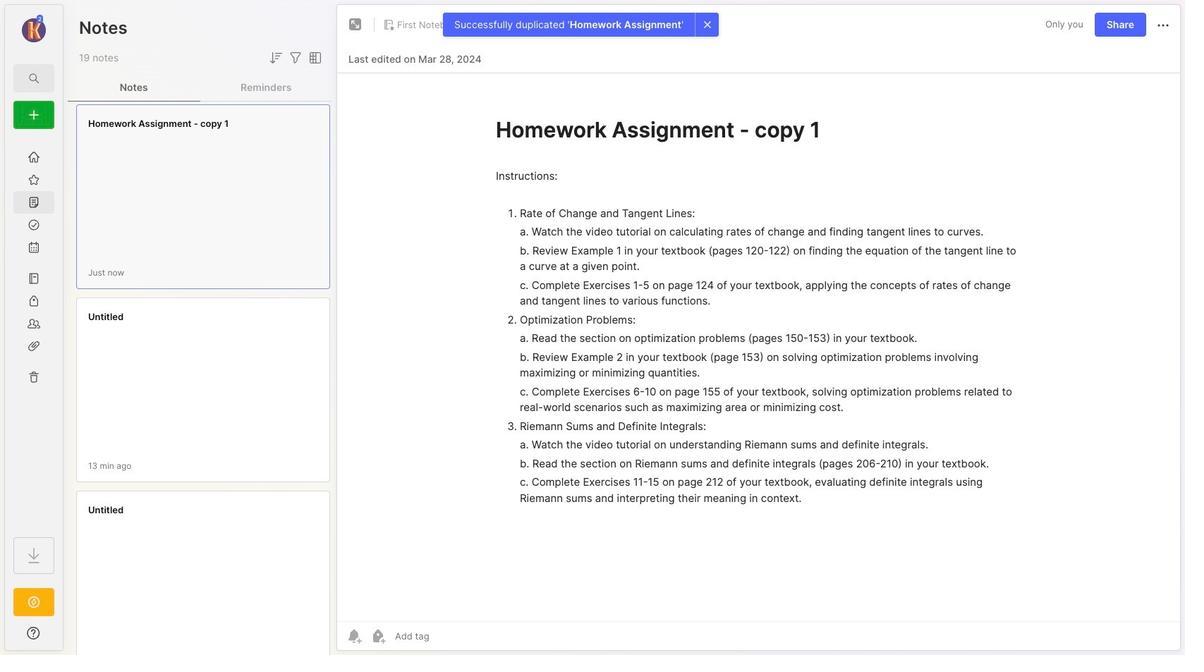 Task type: vqa. For each thing, say whether or not it's contained in the screenshot.
WHAT'S NEW 'field'
yes



Task type: locate. For each thing, give the bounding box(es) containing it.
tab list
[[68, 73, 332, 102]]

add tag image
[[370, 628, 387, 645]]

add filters image
[[287, 49, 304, 66]]

tree
[[5, 138, 63, 525]]

edit search image
[[25, 70, 42, 87]]

upgrade image
[[25, 594, 42, 611]]

Add filters field
[[287, 49, 304, 66]]

View options field
[[304, 49, 324, 66]]

Sort options field
[[267, 49, 284, 66]]

add a reminder image
[[346, 628, 363, 645]]

note window element
[[337, 4, 1181, 655]]

home image
[[27, 150, 41, 164]]

More actions field
[[1155, 16, 1172, 34]]



Task type: describe. For each thing, give the bounding box(es) containing it.
main element
[[0, 0, 68, 655]]

WHAT'S NEW field
[[5, 622, 63, 645]]

Note Editor text field
[[337, 73, 1180, 622]]

Account field
[[5, 13, 63, 44]]

click to expand image
[[62, 629, 72, 646]]

more actions image
[[1155, 17, 1172, 34]]

expand note image
[[347, 16, 364, 33]]

Add tag field
[[394, 630, 500, 643]]

tree inside main 'element'
[[5, 138, 63, 525]]



